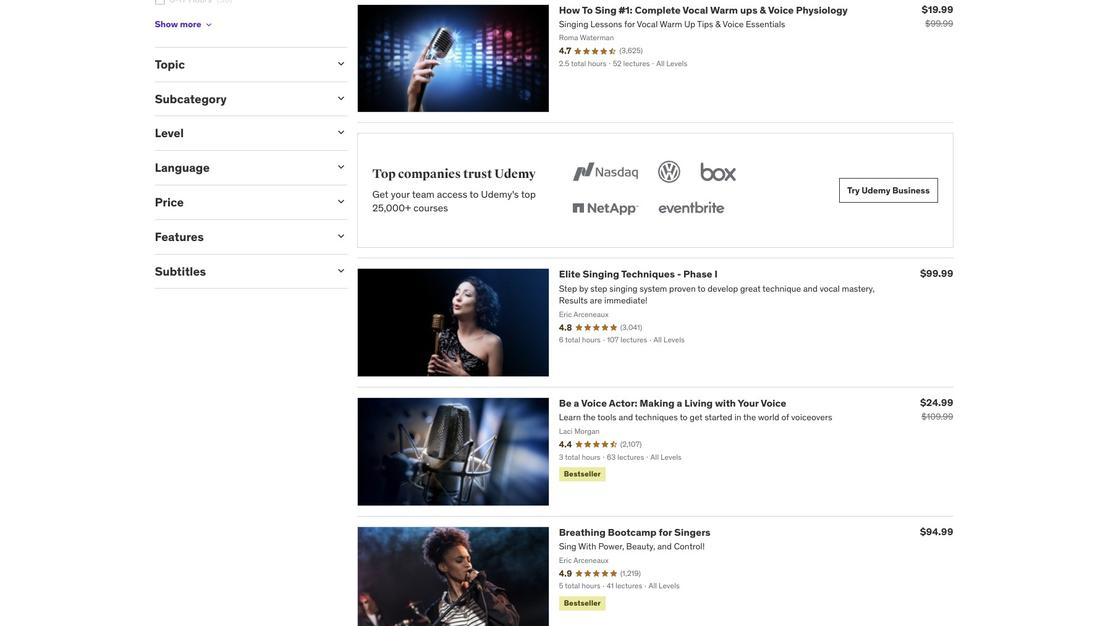 Task type: describe. For each thing, give the bounding box(es) containing it.
volkswagen image
[[656, 159, 684, 186]]

netapp image
[[570, 196, 642, 223]]

$24.99
[[921, 397, 954, 409]]

be
[[559, 397, 572, 410]]

show more
[[155, 19, 201, 30]]

language button
[[155, 160, 325, 175]]

$24.99 $109.99
[[921, 397, 954, 422]]

voice for be a voice actor: making a living with your voice
[[761, 397, 787, 410]]

singing
[[583, 268, 620, 280]]

$109.99
[[922, 411, 954, 422]]

features button
[[155, 229, 325, 244]]

17+
[[170, 16, 183, 27]]

more
[[180, 19, 201, 30]]

elite singing techniques - phase i
[[559, 268, 718, 280]]

25,000+
[[373, 202, 411, 214]]

be a voice actor: making a living with your voice
[[559, 397, 787, 410]]

-
[[678, 268, 682, 280]]

try udemy business
[[848, 185, 930, 196]]

top
[[373, 166, 396, 182]]

living
[[685, 397, 713, 410]]

breathing bootcamp for singers link
[[559, 526, 711, 539]]

try
[[848, 185, 860, 196]]

top companies trust udemy get your team access to udemy's top 25,000+ courses
[[373, 166, 536, 214]]

singers
[[675, 526, 711, 539]]

warm
[[711, 3, 739, 16]]

small image for subcategory
[[335, 92, 347, 104]]

techniques
[[622, 268, 675, 280]]

physiology
[[797, 3, 848, 16]]

subcategory
[[155, 91, 227, 106]]

your
[[738, 397, 759, 410]]

topic
[[155, 57, 185, 72]]

ups
[[741, 3, 758, 16]]

subtitles button
[[155, 264, 325, 279]]

your
[[391, 188, 410, 200]]

breathing
[[559, 526, 606, 539]]

2 a from the left
[[677, 397, 683, 410]]

courses
[[414, 202, 448, 214]]

&
[[760, 3, 767, 16]]

small image for language
[[335, 161, 347, 173]]

voice for how to sing #1: complete vocal warm ups & voice physiology
[[769, 3, 794, 16]]

small image for features
[[335, 230, 347, 242]]

$19.99
[[922, 3, 954, 15]]

companies
[[398, 166, 461, 182]]

xsmall image inside show more button
[[204, 20, 214, 30]]

sing
[[595, 3, 617, 16]]

17+ hours
[[170, 16, 209, 27]]

phase
[[684, 268, 713, 280]]

i
[[715, 268, 718, 280]]

to
[[470, 188, 479, 200]]

small image for price
[[335, 195, 347, 208]]

business
[[893, 185, 930, 196]]

small image for subtitles
[[335, 264, 347, 277]]



Task type: vqa. For each thing, say whether or not it's contained in the screenshot.
Warm at the right of the page
yes



Task type: locate. For each thing, give the bounding box(es) containing it.
subtitles
[[155, 264, 206, 279]]

trust
[[464, 166, 493, 182]]

get
[[373, 188, 389, 200]]

try udemy business link
[[840, 178, 938, 203]]

0 vertical spatial udemy
[[495, 166, 536, 182]]

making
[[640, 397, 675, 410]]

0 vertical spatial $99.99
[[926, 18, 954, 29]]

features
[[155, 229, 204, 244]]

small image
[[335, 57, 347, 70], [335, 161, 347, 173], [335, 264, 347, 277]]

price
[[155, 195, 184, 210]]

to
[[582, 3, 593, 16]]

1 horizontal spatial a
[[677, 397, 683, 410]]

udemy up top
[[495, 166, 536, 182]]

0 horizontal spatial udemy
[[495, 166, 536, 182]]

voice right 'your'
[[761, 397, 787, 410]]

small image for topic
[[335, 57, 347, 70]]

breathing bootcamp for singers
[[559, 526, 711, 539]]

a left living
[[677, 397, 683, 410]]

nasdaq image
[[570, 159, 642, 186]]

voice right 'be'
[[582, 397, 607, 410]]

show more button
[[155, 12, 214, 37]]

udemy right try
[[862, 185, 891, 196]]

how
[[559, 3, 581, 16]]

eventbrite image
[[656, 196, 727, 223]]

2 vertical spatial small image
[[335, 264, 347, 277]]

0 vertical spatial xsmall image
[[155, 0, 165, 5]]

udemy's
[[481, 188, 519, 200]]

show
[[155, 19, 178, 30]]

xsmall image right "more" at the top of the page
[[204, 20, 214, 30]]

4 small image from the top
[[335, 230, 347, 242]]

how to sing #1: complete vocal warm ups & voice physiology link
[[559, 3, 848, 16]]

complete
[[635, 3, 681, 16]]

how to sing #1: complete vocal warm ups & voice physiology
[[559, 3, 848, 16]]

voice right &
[[769, 3, 794, 16]]

small image for level
[[335, 126, 347, 139]]

level button
[[155, 126, 325, 141]]

for
[[659, 526, 673, 539]]

a right 'be'
[[574, 397, 580, 410]]

voice
[[769, 3, 794, 16], [582, 397, 607, 410], [761, 397, 787, 410]]

bootcamp
[[608, 526, 657, 539]]

udemy inside top companies trust udemy get your team access to udemy's top 25,000+ courses
[[495, 166, 536, 182]]

level
[[155, 126, 184, 141]]

xsmall image up show
[[155, 0, 165, 5]]

udemy
[[495, 166, 536, 182], [862, 185, 891, 196]]

0 vertical spatial small image
[[335, 57, 347, 70]]

language
[[155, 160, 210, 175]]

be a voice actor: making a living with your voice link
[[559, 397, 787, 410]]

with
[[716, 397, 736, 410]]

$94.99
[[921, 526, 954, 538]]

1 small image from the top
[[335, 92, 347, 104]]

elite
[[559, 268, 581, 280]]

small image
[[335, 92, 347, 104], [335, 126, 347, 139], [335, 195, 347, 208], [335, 230, 347, 242]]

elite singing techniques - phase i link
[[559, 268, 718, 280]]

price button
[[155, 195, 325, 210]]

1 horizontal spatial udemy
[[862, 185, 891, 196]]

$99.99 inside $19.99 $99.99
[[926, 18, 954, 29]]

team
[[412, 188, 435, 200]]

top
[[521, 188, 536, 200]]

3 small image from the top
[[335, 264, 347, 277]]

1 a from the left
[[574, 397, 580, 410]]

$19.99 $99.99
[[922, 3, 954, 29]]

access
[[437, 188, 468, 200]]

1 vertical spatial $99.99
[[921, 267, 954, 280]]

a
[[574, 397, 580, 410], [677, 397, 683, 410]]

1 vertical spatial xsmall image
[[204, 20, 214, 30]]

hours
[[185, 16, 209, 27]]

#1:
[[619, 3, 633, 16]]

0 horizontal spatial xsmall image
[[155, 0, 165, 5]]

box image
[[698, 159, 740, 186]]

3 small image from the top
[[335, 195, 347, 208]]

subcategory button
[[155, 91, 325, 106]]

topic button
[[155, 57, 325, 72]]

2 small image from the top
[[335, 126, 347, 139]]

1 small image from the top
[[335, 57, 347, 70]]

0 horizontal spatial a
[[574, 397, 580, 410]]

xsmall image
[[155, 0, 165, 5], [204, 20, 214, 30]]

actor:
[[609, 397, 638, 410]]

2 small image from the top
[[335, 161, 347, 173]]

1 vertical spatial small image
[[335, 161, 347, 173]]

vocal
[[683, 3, 709, 16]]

1 vertical spatial udemy
[[862, 185, 891, 196]]

$99.99
[[926, 18, 954, 29], [921, 267, 954, 280]]

1 horizontal spatial xsmall image
[[204, 20, 214, 30]]



